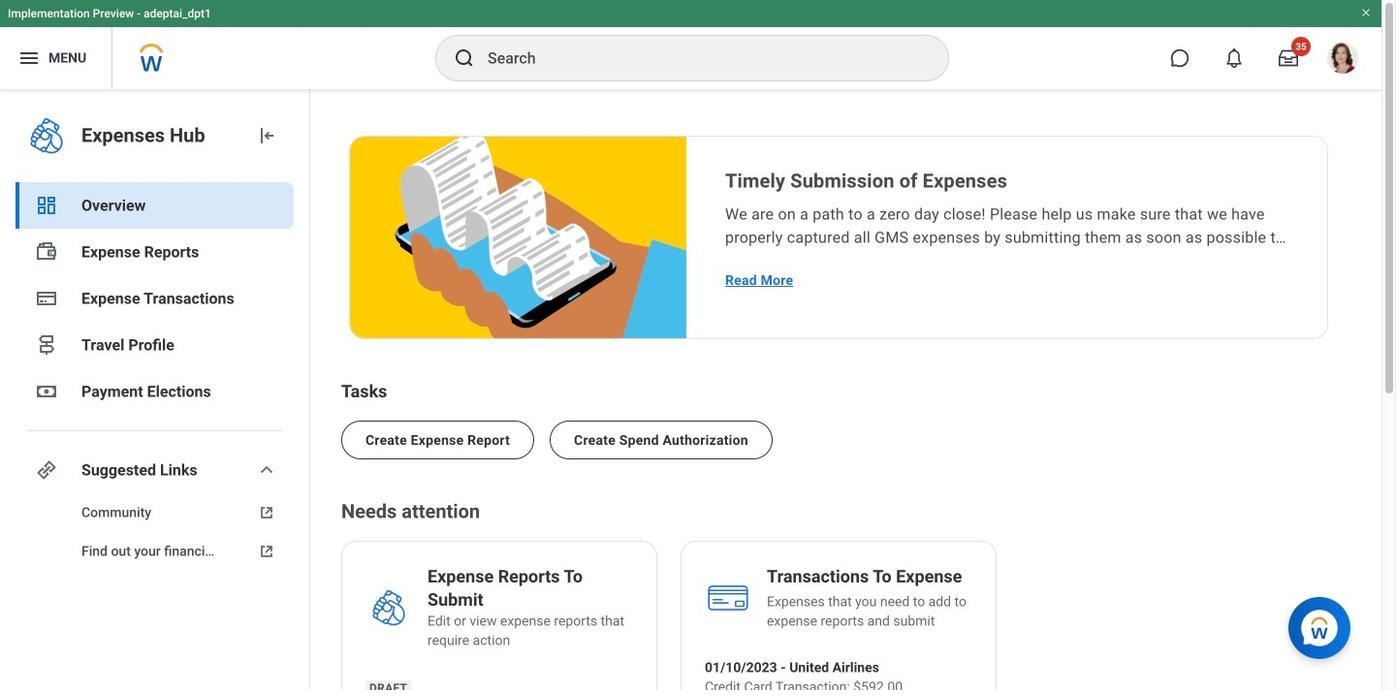 Task type: vqa. For each thing, say whether or not it's contained in the screenshot.
navigation pane region in the left of the page
yes



Task type: locate. For each thing, give the bounding box(es) containing it.
credit card transaction: $592.00 element
[[705, 678, 903, 690]]

expenses that you need to add to expense reports and submit element
[[767, 592, 973, 631]]

expense reports to submit element
[[428, 565, 633, 616]]

close environment banner image
[[1360, 7, 1372, 18]]

edit or view expense reports that require action element
[[428, 612, 633, 651]]

transactions to expense element
[[767, 565, 962, 592]]

inbox large image
[[1279, 48, 1298, 68]]

timely submission of expenses element
[[725, 168, 1289, 195]]

ext link image
[[255, 503, 278, 523]]

banner
[[0, 0, 1382, 89]]

Search Workday  search field
[[488, 37, 909, 80]]

ext link image
[[255, 542, 278, 561]]

list
[[341, 405, 1336, 460]]

navigation pane region
[[0, 89, 310, 690]]



Task type: describe. For each thing, give the bounding box(es) containing it.
task pay image
[[35, 240, 58, 264]]

profile logan mcneil image
[[1327, 43, 1359, 78]]

credit card image
[[35, 287, 58, 310]]

timeline milestone image
[[35, 334, 58, 357]]

chevron down small image
[[255, 459, 278, 482]]

notifications large image
[[1225, 48, 1244, 68]]

search image
[[453, 47, 476, 70]]

justify image
[[17, 47, 41, 70]]

expenses hub element
[[81, 122, 240, 149]]

link image
[[35, 459, 58, 482]]

dollar image
[[35, 380, 58, 403]]

transformation import image
[[255, 124, 278, 147]]

dashboard image
[[35, 194, 58, 217]]



